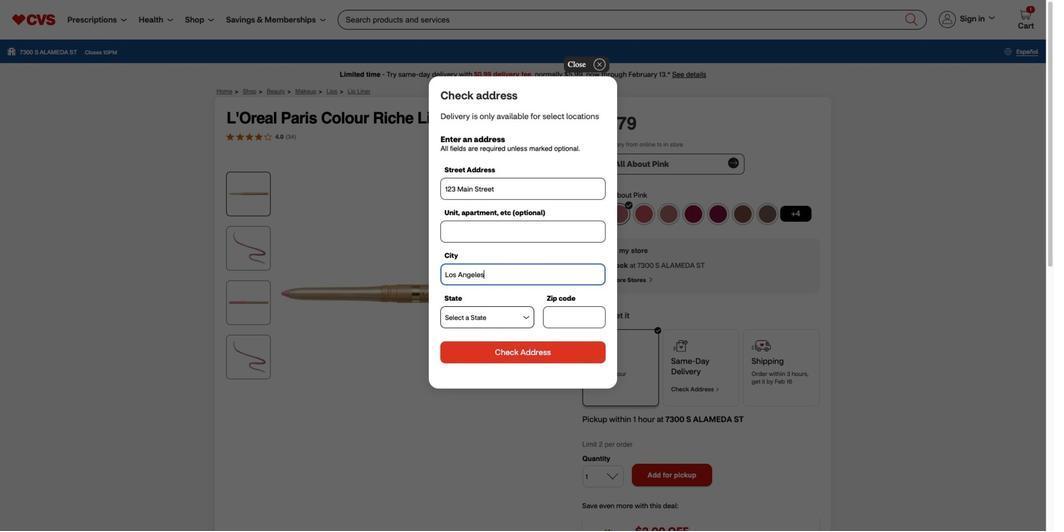 Task type: locate. For each thing, give the bounding box(es) containing it.
variant color: eternal mauve, 4 of 12:  eternal mauve not selected image
[[658, 203, 680, 225]]

close modal image
[[564, 57, 610, 73]]

variant color: toffee to be, 8 of 12:  toffee to be not selected image
[[757, 203, 779, 225]]

l'oreal paris colour riche liner, thumbnail image 1 of 4 image
[[229, 174, 269, 214]]

l'oreal paris colour riche liner, thumbnail image 3 of 4 image
[[229, 283, 269, 323]]

variant color: au naturale, 1 of 12:  au naturale not selected image
[[584, 203, 606, 225]]

l'oreal paris colour riche liner, thumbnail image 4 of 4 image
[[229, 337, 269, 377]]

Unit, apartment, etc (optional) text field
[[441, 221, 606, 243]]

Variant Color: Nudes For Life, 7 of 12:  Nudes For Life Not selected   radio
[[732, 203, 754, 225]]

variant color: nudes for life, 7 of 12:  nudes for life not selected image
[[732, 203, 754, 225]]

Variant Color: Truly Burgundy, 6 of 12:  Truly Burgundy Not selected   radio
[[708, 203, 729, 225]]

Variant Color: Au Naturale, 1 of 12:  Au Naturale Not selected   radio
[[584, 203, 606, 225]]

main navigation
[[55, 14, 326, 26]]

variant color: lasting plum, 5 of 12:  lasting plum not selected image
[[683, 203, 705, 225]]

Search CVS search field
[[338, 10, 927, 30]]



Task type: vqa. For each thing, say whether or not it's contained in the screenshot.
$5
no



Task type: describe. For each thing, give the bounding box(es) containing it.
variant color: truly burgundy, 6 of 12:  truly burgundy not selected image
[[708, 203, 729, 225]]

Variant Color: Forever Rose, 3 of 12:  Forever Rose Not selected   radio
[[633, 203, 655, 225]]

Variant Color: Toffee To Be, 8 of 12:  Toffee To Be Not selected   radio
[[757, 203, 779, 225]]

Street address text field
[[441, 178, 606, 200]]

variant color: forever rose, 3 of 12:  forever rose not selected image
[[633, 203, 655, 225]]

City text field
[[441, 264, 606, 286]]

ZIP code text field
[[543, 307, 606, 328]]

toggle more/less swatches image
[[780, 206, 812, 222]]

Variant Color: Lasting Plum, 5 of 12:  Lasting Plum Not selected   radio
[[683, 203, 705, 225]]

price $10.79. element
[[582, 113, 637, 133]]

Variant Color: All About Pink, 2 of 12:  All About Pink Selected   radio
[[609, 202, 633, 225]]

l'oreal paris colour riche liner, thumbnail image 2 of 4 image
[[229, 229, 269, 268]]

Variant Color: Eternal Mauve, 4 of 12:  Eternal Mauve Not selected   radio
[[658, 203, 680, 225]]

in stock at 7300 s alameda st element
[[590, 261, 812, 270]]



